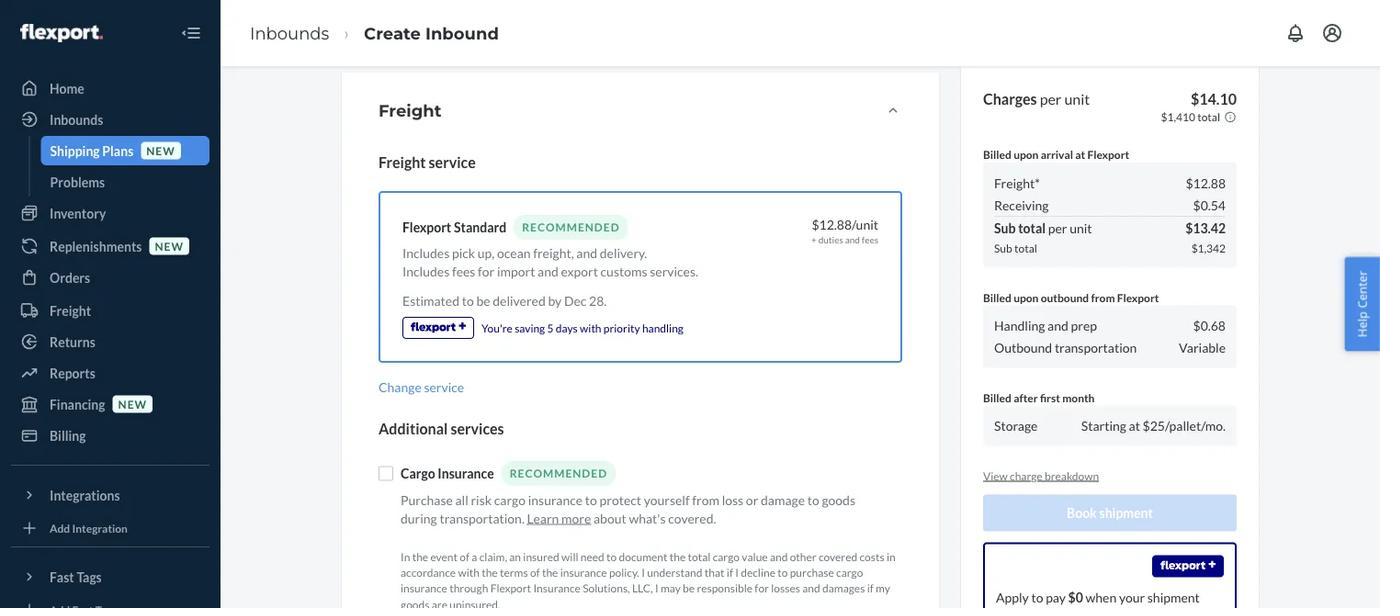 Task type: vqa. For each thing, say whether or not it's contained in the screenshot.
Create order
no



Task type: describe. For each thing, give the bounding box(es) containing it.
more
[[562, 511, 591, 526]]

during
[[401, 511, 437, 526]]

the down claim, on the bottom left of page
[[482, 566, 498, 580]]

charges per unit
[[984, 90, 1090, 108]]

loss
[[722, 492, 744, 508]]

view charge breakdown button
[[984, 468, 1237, 484]]

change service link
[[379, 378, 903, 396]]

for inside in the event of a claim, an insured will need to document the total cargo value and other covered costs in accordance with the terms of the insurance policy. i understand that if i decline to purchase cargo insurance through flexport insurance solutions, llc, i may be responsible for losses and damages if my goods are uninsured.
[[755, 582, 769, 595]]

$25/pallet/mo.
[[1143, 418, 1226, 434]]

solutions,
[[583, 582, 630, 595]]

$1,410
[[1161, 110, 1196, 123]]

policy.
[[609, 566, 640, 580]]

$12.88 for $12.88
[[1186, 175, 1226, 191]]

inbounds inside breadcrumbs navigation
[[250, 23, 329, 43]]

total for sub total per unit
[[1019, 220, 1046, 236]]

book
[[1067, 506, 1097, 521]]

breakdown
[[1045, 469, 1099, 483]]

terms
[[500, 566, 528, 580]]

to up losses
[[778, 566, 788, 580]]

flexport standard
[[403, 220, 507, 235]]

to right 'damage'
[[808, 492, 820, 508]]

in the event of a claim, an insured will need to document the total cargo value and other covered costs in accordance with the terms of the insurance policy. i understand that if i decline to purchase cargo insurance through flexport insurance solutions, llc, i may be responsible for losses and damages if my goods are uninsured.
[[401, 551, 896, 609]]

insurance inside in the event of a claim, an insured will need to document the total cargo value and other covered costs in accordance with the terms of the insurance policy. i understand that if i decline to purchase cargo insurance through flexport insurance solutions, llc, i may be responsible for losses and damages if my goods are uninsured.
[[534, 582, 581, 595]]

damages
[[823, 582, 865, 595]]

orders
[[50, 270, 90, 285]]

recommended for cargo insurance
[[510, 467, 608, 480]]

$12.88 for $12.88 /unit + duties and fees
[[812, 216, 852, 232]]

0 vertical spatial if
[[727, 566, 733, 580]]

to up "more"
[[585, 492, 597, 508]]

flexport right arrival
[[1088, 148, 1130, 161]]

create
[[364, 23, 421, 43]]

and right ,
[[577, 245, 598, 261]]

center
[[1354, 271, 1371, 309]]

in
[[401, 551, 410, 564]]

new for financing
[[118, 398, 147, 411]]

1 horizontal spatial of
[[530, 566, 540, 580]]

billed for freight*
[[984, 148, 1012, 161]]

what's
[[629, 511, 666, 526]]

help center
[[1354, 271, 1371, 338]]

billing link
[[11, 421, 210, 450]]

$12.88 /unit + duties and fees
[[812, 216, 879, 245]]

document
[[619, 551, 668, 564]]

fast
[[50, 569, 74, 585]]

other
[[790, 551, 817, 564]]

flexport logo image
[[20, 24, 103, 42]]

3 billed from the top
[[984, 391, 1012, 404]]

close navigation image
[[180, 22, 202, 44]]

priority
[[604, 321, 640, 334]]

your
[[1120, 590, 1145, 606]]

goods inside "purchase all risk cargo insurance to protect yourself from loss or damage to goods during transportation."
[[822, 492, 856, 508]]

$1,342
[[1192, 242, 1226, 255]]

apply to pay $0
[[996, 590, 1084, 606]]

billed upon arrival at flexport
[[984, 148, 1130, 161]]

first
[[1040, 391, 1061, 404]]

estimated to be delivered by dec 28 .
[[403, 293, 607, 308]]

breadcrumbs navigation
[[235, 6, 514, 60]]

costs
[[860, 551, 885, 564]]

fees inside includes pick up, ocean freight , and delivery. includes fees for import and export customs services.
[[452, 263, 476, 279]]

to left 'pay'
[[1032, 590, 1044, 606]]

upon for freight*
[[1014, 148, 1039, 161]]

$0.68
[[1194, 318, 1226, 334]]

problems
[[50, 174, 105, 190]]

accordance
[[401, 566, 456, 580]]

reports
[[50, 365, 95, 381]]

2 vertical spatial freight
[[50, 303, 91, 319]]

/unit
[[852, 216, 879, 232]]

open account menu image
[[1322, 22, 1344, 44]]

shipping plans
[[50, 143, 134, 159]]

uninsured.
[[450, 598, 501, 609]]

fast tags
[[50, 569, 102, 585]]

flexport inside in the event of a claim, an insured will need to document the total cargo value and other covered costs in accordance with the terms of the insurance policy. i understand that if i decline to purchase cargo insurance through flexport insurance solutions, llc, i may be responsible for losses and damages if my goods are uninsured.
[[491, 582, 531, 595]]

and up outbound transportation
[[1048, 318, 1069, 334]]

outbound transportation
[[995, 340, 1137, 356]]

service for freight service
[[429, 153, 476, 171]]

after
[[1014, 391, 1038, 404]]

the right 'in'
[[412, 551, 428, 564]]

1 horizontal spatial from
[[1092, 291, 1115, 304]]

receiving
[[995, 197, 1049, 213]]

1 vertical spatial per
[[1049, 220, 1068, 236]]

cargo
[[401, 466, 435, 482]]

add integration link
[[11, 518, 210, 540]]

freight*
[[995, 175, 1040, 191]]

1 horizontal spatial with
[[580, 321, 602, 334]]

dec
[[564, 293, 587, 308]]

month
[[1063, 391, 1095, 404]]

home link
[[11, 74, 210, 103]]

services
[[451, 420, 504, 437]]

damage
[[761, 492, 805, 508]]

insurance inside "purchase all risk cargo insurance to protect yourself from loss or damage to goods during transportation."
[[528, 492, 583, 508]]

and right value on the right bottom of page
[[770, 551, 788, 564]]

standard
[[454, 220, 507, 235]]

and inside $12.88 /unit + duties and fees
[[845, 234, 860, 245]]

0 vertical spatial per
[[1040, 90, 1062, 108]]

learn
[[527, 511, 559, 526]]

2 includes from the top
[[403, 263, 450, 279]]

need
[[581, 551, 605, 564]]

charge
[[1010, 469, 1043, 483]]

from inside "purchase all risk cargo insurance to protect yourself from loss or damage to goods during transportation."
[[692, 492, 720, 508]]

will
[[562, 551, 579, 564]]

days
[[556, 321, 578, 334]]

$0
[[1069, 590, 1084, 606]]

transportation
[[1055, 340, 1137, 356]]

1 horizontal spatial if
[[867, 582, 874, 595]]

by
[[548, 293, 562, 308]]

storage
[[995, 418, 1038, 434]]

services.
[[650, 263, 699, 279]]

0 vertical spatial at
[[1076, 148, 1086, 161]]

freight link
[[11, 296, 210, 325]]

charges
[[984, 90, 1037, 108]]

freight service
[[379, 153, 476, 171]]

orders link
[[11, 263, 210, 292]]

purchase
[[401, 492, 453, 508]]

with inside in the event of a claim, an insured will need to document the total cargo value and other covered costs in accordance with the terms of the insurance policy. i understand that if i decline to purchase cargo insurance through flexport insurance solutions, llc, i may be responsible for losses and damages if my goods are uninsured.
[[458, 566, 480, 580]]

1 vertical spatial unit
[[1070, 220, 1093, 236]]

reports link
[[11, 358, 210, 388]]

goods inside in the event of a claim, an insured will need to document the total cargo value and other covered costs in accordance with the terms of the insurance policy. i understand that if i decline to purchase cargo insurance through flexport insurance solutions, llc, i may be responsible for losses and damages if my goods are uninsured.
[[401, 598, 430, 609]]

pick
[[452, 245, 475, 261]]

or
[[746, 492, 759, 508]]

total inside in the event of a claim, an insured will need to document the total cargo value and other covered costs in accordance with the terms of the insurance policy. i understand that if i decline to purchase cargo insurance through flexport insurance solutions, llc, i may be responsible for losses and damages if my goods are uninsured.
[[688, 551, 711, 564]]

new for replenishments
[[155, 239, 184, 253]]

shipment inside button
[[1100, 506, 1154, 521]]

create inbound link
[[364, 23, 499, 43]]

$0.54
[[1194, 197, 1226, 213]]



Task type: locate. For each thing, give the bounding box(es) containing it.
2 vertical spatial insurance
[[401, 582, 448, 595]]

$12.88
[[1186, 175, 1226, 191], [812, 216, 852, 232]]

0 vertical spatial insurance
[[438, 466, 494, 482]]

unit up billed upon outbound from flexport on the top right of the page
[[1070, 220, 1093, 236]]

if left my
[[867, 582, 874, 595]]

0 vertical spatial shipment
[[1100, 506, 1154, 521]]

saving
[[515, 321, 545, 334]]

and down freight
[[538, 263, 559, 279]]

fast tags button
[[11, 563, 210, 592]]

2 vertical spatial billed
[[984, 391, 1012, 404]]

and down purchase
[[803, 582, 821, 595]]

fees inside $12.88 /unit + duties and fees
[[862, 234, 879, 245]]

0 vertical spatial be
[[477, 293, 490, 308]]

2 billed from the top
[[984, 291, 1012, 304]]

5
[[547, 321, 554, 334]]

change service
[[379, 379, 464, 395]]

1 sub from the top
[[995, 220, 1016, 236]]

total down sub total per unit
[[1015, 242, 1038, 255]]

1 vertical spatial be
[[683, 582, 695, 595]]

starting at $25/pallet/mo.
[[1082, 418, 1226, 434]]

for down up,
[[478, 263, 495, 279]]

at
[[1076, 148, 1086, 161], [1129, 418, 1141, 434]]

billed left after on the bottom
[[984, 391, 1012, 404]]

shipment right your
[[1148, 590, 1200, 606]]

0 vertical spatial $12.88
[[1186, 175, 1226, 191]]

1 horizontal spatial $12.88
[[1186, 175, 1226, 191]]

sub
[[995, 220, 1016, 236], [995, 242, 1013, 255]]

0 vertical spatial unit
[[1065, 90, 1090, 108]]

0 vertical spatial of
[[460, 551, 470, 564]]

1 vertical spatial $12.88
[[812, 216, 852, 232]]

total for $1,410 total
[[1198, 110, 1221, 123]]

integrations
[[50, 488, 120, 503]]

0 horizontal spatial if
[[727, 566, 733, 580]]

outbound
[[995, 340, 1053, 356]]

purchase
[[790, 566, 834, 580]]

service up 'additional services'
[[424, 379, 464, 395]]

inbounds
[[250, 23, 329, 43], [50, 112, 103, 127]]

insurance up 'all'
[[438, 466, 494, 482]]

for down decline
[[755, 582, 769, 595]]

0 vertical spatial inbounds
[[250, 23, 329, 43]]

create inbound
[[364, 23, 499, 43]]

that
[[705, 566, 725, 580]]

additional
[[379, 420, 448, 437]]

0 vertical spatial inbounds link
[[250, 23, 329, 43]]

flexport up transportation
[[1118, 291, 1160, 304]]

freight up flexport standard
[[379, 153, 426, 171]]

$12.88 up $0.54
[[1186, 175, 1226, 191]]

per right charges
[[1040, 90, 1062, 108]]

goods right 'damage'
[[822, 492, 856, 508]]

service for change service
[[424, 379, 464, 395]]

from up covered.
[[692, 492, 720, 508]]

1 horizontal spatial inbounds
[[250, 23, 329, 43]]

when
[[1086, 590, 1117, 606]]

0 horizontal spatial inbounds link
[[11, 105, 210, 134]]

protect
[[600, 492, 642, 508]]

transportation.
[[440, 511, 525, 526]]

claim,
[[480, 551, 507, 564]]

i up responsible
[[736, 566, 739, 580]]

1 vertical spatial with
[[458, 566, 480, 580]]

freight
[[533, 245, 571, 261]]

replenishments
[[50, 239, 142, 254]]

cargo insurance
[[401, 466, 494, 482]]

0 vertical spatial goods
[[822, 492, 856, 508]]

for inside includes pick up, ocean freight , and delivery. includes fees for import and export customs services.
[[478, 263, 495, 279]]

includes left pick at the top left
[[403, 245, 450, 261]]

1 vertical spatial recommended
[[510, 467, 608, 480]]

book shipment button
[[984, 495, 1237, 532]]

1 horizontal spatial cargo
[[713, 551, 740, 564]]

1 horizontal spatial for
[[755, 582, 769, 595]]

includes
[[403, 245, 450, 261], [403, 263, 450, 279]]

from up prep
[[1092, 291, 1115, 304]]

flexport down terms
[[491, 582, 531, 595]]

insurance down will
[[534, 582, 581, 595]]

handling and prep
[[995, 318, 1098, 334]]

0 horizontal spatial inbounds
[[50, 112, 103, 127]]

0 vertical spatial cargo
[[494, 492, 526, 508]]

0 vertical spatial insurance
[[528, 492, 583, 508]]

sub up sub total
[[995, 220, 1016, 236]]

decline
[[741, 566, 776, 580]]

event
[[431, 551, 458, 564]]

be up you're
[[477, 293, 490, 308]]

delivered
[[493, 293, 546, 308]]

1 vertical spatial new
[[155, 239, 184, 253]]

through
[[450, 582, 488, 595]]

$12.88 up duties in the right top of the page
[[812, 216, 852, 232]]

if right that
[[727, 566, 733, 580]]

1 vertical spatial if
[[867, 582, 874, 595]]

upon up handling
[[1014, 291, 1039, 304]]

delivery.
[[600, 245, 647, 261]]

$12.88 inside $12.88 /unit + duties and fees
[[812, 216, 852, 232]]

0 horizontal spatial of
[[460, 551, 470, 564]]

total down receiving
[[1019, 220, 1046, 236]]

1 horizontal spatial at
[[1129, 418, 1141, 434]]

per down receiving
[[1049, 220, 1068, 236]]

0 horizontal spatial from
[[692, 492, 720, 508]]

+
[[812, 234, 817, 245]]

be right 'may'
[[683, 582, 695, 595]]

2 vertical spatial new
[[118, 398, 147, 411]]

handling
[[642, 321, 684, 334]]

insurance up learn more link
[[528, 492, 583, 508]]

cargo right the 'risk'
[[494, 492, 526, 508]]

llc,
[[632, 582, 653, 595]]

tags
[[77, 569, 102, 585]]

inventory
[[50, 205, 106, 221]]

billed for handling and prep
[[984, 291, 1012, 304]]

sub for sub total per unit
[[995, 220, 1016, 236]]

insurance down the accordance
[[401, 582, 448, 595]]

all
[[455, 492, 469, 508]]

new up orders link
[[155, 239, 184, 253]]

freight up returns
[[50, 303, 91, 319]]

2 vertical spatial cargo
[[837, 566, 864, 580]]

0 horizontal spatial at
[[1076, 148, 1086, 161]]

problems link
[[41, 167, 210, 197]]

recommended up learn more link
[[510, 467, 608, 480]]

shipping
[[50, 143, 100, 159]]

service up flexport standard
[[429, 153, 476, 171]]

1 horizontal spatial goods
[[822, 492, 856, 508]]

inbounds link
[[250, 23, 329, 43], [11, 105, 210, 134]]

fees down pick at the top left
[[452, 263, 476, 279]]

1 vertical spatial sub
[[995, 242, 1013, 255]]

ocean
[[497, 245, 531, 261]]

1 vertical spatial of
[[530, 566, 540, 580]]

an
[[509, 551, 521, 564]]

0 horizontal spatial with
[[458, 566, 480, 580]]

apply
[[996, 590, 1029, 606]]

1 vertical spatial at
[[1129, 418, 1141, 434]]

open notifications image
[[1285, 22, 1307, 44]]

change
[[379, 379, 422, 395]]

service
[[429, 153, 476, 171], [424, 379, 464, 395]]

service inside the change service link
[[424, 379, 464, 395]]

0 vertical spatial recommended
[[522, 220, 620, 234]]

about
[[594, 511, 627, 526]]

the
[[412, 551, 428, 564], [670, 551, 686, 564], [482, 566, 498, 580], [542, 566, 558, 580]]

0 vertical spatial fees
[[862, 234, 879, 245]]

1 vertical spatial insurance
[[534, 582, 581, 595]]

1 horizontal spatial inbounds link
[[250, 23, 329, 43]]

duties
[[819, 234, 844, 245]]

$1,410 total
[[1161, 110, 1221, 123]]

0 vertical spatial with
[[580, 321, 602, 334]]

with up through
[[458, 566, 480, 580]]

1 horizontal spatial insurance
[[534, 582, 581, 595]]

0 vertical spatial service
[[429, 153, 476, 171]]

goods
[[822, 492, 856, 508], [401, 598, 430, 609]]

of left a
[[460, 551, 470, 564]]

0 vertical spatial billed
[[984, 148, 1012, 161]]

integration
[[72, 522, 128, 535]]

1 vertical spatial upon
[[1014, 291, 1039, 304]]

1 vertical spatial inbounds
[[50, 112, 103, 127]]

variable
[[1179, 340, 1226, 356]]

total for sub total
[[1015, 242, 1038, 255]]

cargo up damages at the right bottom
[[837, 566, 864, 580]]

0 horizontal spatial fees
[[452, 263, 476, 279]]

and down /unit
[[845, 234, 860, 245]]

2 sub from the top
[[995, 242, 1013, 255]]

1 vertical spatial from
[[692, 492, 720, 508]]

1 vertical spatial goods
[[401, 598, 430, 609]]

at right arrival
[[1076, 148, 1086, 161]]

if
[[727, 566, 733, 580], [867, 582, 874, 595]]

0 vertical spatial upon
[[1014, 148, 1039, 161]]

1 vertical spatial insurance
[[560, 566, 607, 580]]

0 vertical spatial freight
[[379, 100, 442, 120]]

freight up "freight service" at left
[[379, 100, 442, 120]]

0 horizontal spatial cargo
[[494, 492, 526, 508]]

1 vertical spatial freight
[[379, 153, 426, 171]]

0 vertical spatial sub
[[995, 220, 1016, 236]]

total up that
[[688, 551, 711, 564]]

1 vertical spatial fees
[[452, 263, 476, 279]]

shipment down view charge breakdown button
[[1100, 506, 1154, 521]]

cargo up that
[[713, 551, 740, 564]]

,
[[571, 245, 574, 261]]

0 vertical spatial includes
[[403, 245, 450, 261]]

sub for sub total
[[995, 242, 1013, 255]]

responsible
[[697, 582, 753, 595]]

the down insured
[[542, 566, 558, 580]]

1 billed from the top
[[984, 148, 1012, 161]]

with
[[580, 321, 602, 334], [458, 566, 480, 580]]

upon up freight*
[[1014, 148, 1039, 161]]

insured
[[523, 551, 560, 564]]

upon for handling and prep
[[1014, 291, 1039, 304]]

0 vertical spatial from
[[1092, 291, 1115, 304]]

returns
[[50, 334, 95, 350]]

unit up arrival
[[1065, 90, 1090, 108]]

recommended
[[522, 220, 620, 234], [510, 467, 608, 480]]

be inside in the event of a claim, an insured will need to document the total cargo value and other covered costs in accordance with the terms of the insurance policy. i understand that if i decline to purchase cargo insurance through flexport insurance solutions, llc, i may be responsible for losses and damages if my goods are uninsured.
[[683, 582, 695, 595]]

0 horizontal spatial $12.88
[[812, 216, 852, 232]]

you're saving 5 days with priority handling
[[482, 321, 684, 334]]

to right need
[[607, 551, 617, 564]]

billed upon outbound from flexport
[[984, 291, 1160, 304]]

insurance down need
[[560, 566, 607, 580]]

with right days at bottom left
[[580, 321, 602, 334]]

$14.10
[[1191, 90, 1237, 108]]

value
[[742, 551, 768, 564]]

0 horizontal spatial insurance
[[438, 466, 494, 482]]

of down insured
[[530, 566, 540, 580]]

1 horizontal spatial fees
[[862, 234, 879, 245]]

flexport
[[1088, 148, 1130, 161], [403, 220, 452, 235], [1118, 291, 1160, 304], [491, 582, 531, 595]]

total
[[1198, 110, 1221, 123], [1019, 220, 1046, 236], [1015, 242, 1038, 255], [688, 551, 711, 564]]

1 includes from the top
[[403, 245, 450, 261]]

$13.42
[[1186, 220, 1226, 236]]

billed up handling
[[984, 291, 1012, 304]]

starting
[[1082, 418, 1127, 434]]

0 vertical spatial new
[[146, 144, 175, 157]]

0 horizontal spatial i
[[642, 566, 645, 580]]

cargo inside "purchase all risk cargo insurance to protect yourself from loss or damage to goods during transportation."
[[494, 492, 526, 508]]

1 vertical spatial inbounds link
[[11, 105, 210, 134]]

new for shipping plans
[[146, 144, 175, 157]]

for
[[478, 263, 495, 279], [755, 582, 769, 595]]

billed up freight*
[[984, 148, 1012, 161]]

1 vertical spatial service
[[424, 379, 464, 395]]

billed after first month
[[984, 391, 1095, 404]]

None checkbox
[[379, 466, 393, 481]]

0 horizontal spatial goods
[[401, 598, 430, 609]]

goods left are
[[401, 598, 430, 609]]

shipment inside when your shipment
[[1148, 590, 1200, 606]]

prep
[[1071, 318, 1098, 334]]

inbound
[[426, 23, 499, 43]]

may
[[661, 582, 681, 595]]

at right the starting
[[1129, 418, 1141, 434]]

1 vertical spatial cargo
[[713, 551, 740, 564]]

the up the understand
[[670, 551, 686, 564]]

i down document at bottom
[[642, 566, 645, 580]]

recommended for flexport standard
[[522, 220, 620, 234]]

0 horizontal spatial for
[[478, 263, 495, 279]]

i left 'may'
[[655, 582, 659, 595]]

sub down sub total per unit
[[995, 242, 1013, 255]]

1 horizontal spatial be
[[683, 582, 695, 595]]

inbounds link inside breadcrumbs navigation
[[250, 23, 329, 43]]

new right the plans
[[146, 144, 175, 157]]

customs
[[601, 263, 648, 279]]

1 vertical spatial includes
[[403, 263, 450, 279]]

flexport left standard
[[403, 220, 452, 235]]

losses
[[771, 582, 801, 595]]

freight
[[379, 100, 442, 120], [379, 153, 426, 171], [50, 303, 91, 319]]

new down reports link
[[118, 398, 147, 411]]

includes up estimated
[[403, 263, 450, 279]]

0 horizontal spatial be
[[477, 293, 490, 308]]

recommended up ,
[[522, 220, 620, 234]]

2 horizontal spatial cargo
[[837, 566, 864, 580]]

1 horizontal spatial i
[[655, 582, 659, 595]]

1 upon from the top
[[1014, 148, 1039, 161]]

0 vertical spatial for
[[478, 263, 495, 279]]

learn more about what's covered.
[[527, 511, 717, 526]]

1 vertical spatial billed
[[984, 291, 1012, 304]]

1 vertical spatial for
[[755, 582, 769, 595]]

includes pick up, ocean freight , and delivery. includes fees for import and export customs services.
[[403, 245, 699, 279]]

total down $14.10
[[1198, 110, 1221, 123]]

2 horizontal spatial i
[[736, 566, 739, 580]]

1 vertical spatial shipment
[[1148, 590, 1200, 606]]

fees down /unit
[[862, 234, 879, 245]]

to right estimated
[[462, 293, 474, 308]]

insurance
[[528, 492, 583, 508], [560, 566, 607, 580], [401, 582, 448, 595]]

to
[[462, 293, 474, 308], [585, 492, 597, 508], [808, 492, 820, 508], [607, 551, 617, 564], [778, 566, 788, 580], [1032, 590, 1044, 606]]

my
[[876, 582, 891, 595]]

understand
[[647, 566, 703, 580]]

2 upon from the top
[[1014, 291, 1039, 304]]



